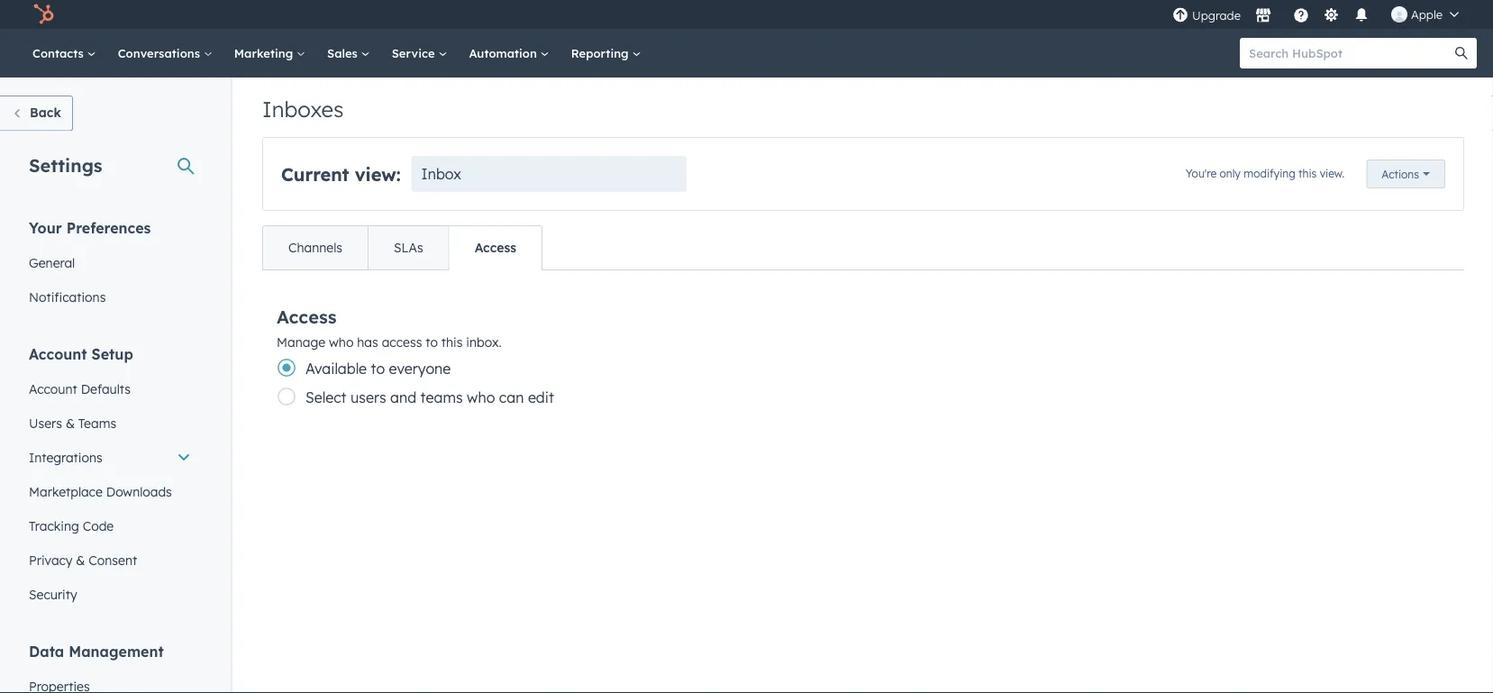 Task type: vqa. For each thing, say whether or not it's contained in the screenshot.
Range for 0%
no



Task type: locate. For each thing, give the bounding box(es) containing it.
account setup
[[29, 345, 133, 363]]

users
[[29, 415, 62, 431]]

marketplaces image
[[1256, 8, 1272, 24]]

help image
[[1294, 8, 1310, 24]]

teams
[[421, 389, 463, 407]]

privacy & consent
[[29, 552, 137, 568]]

1 horizontal spatial access
[[475, 240, 517, 256]]

select
[[306, 389, 347, 407]]

has
[[357, 334, 378, 350]]

inbox button
[[412, 156, 687, 192]]

users & teams
[[29, 415, 116, 431]]

1 horizontal spatial who
[[467, 389, 495, 407]]

1 vertical spatial access
[[277, 305, 337, 328]]

tracking code
[[29, 518, 114, 534]]

marketplaces button
[[1245, 0, 1283, 29]]

1 vertical spatial &
[[76, 552, 85, 568]]

this
[[1299, 166, 1317, 180], [442, 334, 463, 350]]

contacts
[[32, 46, 87, 60]]

to up everyone
[[426, 334, 438, 350]]

menu
[[1171, 0, 1472, 29]]

who left the has
[[329, 334, 354, 350]]

select users and teams who can edit
[[306, 389, 554, 407]]

modifying
[[1244, 166, 1296, 180]]

channels
[[288, 240, 343, 256]]

1 vertical spatial this
[[442, 334, 463, 350]]

this left inbox.
[[442, 334, 463, 350]]

sales link
[[316, 29, 381, 78]]

to
[[426, 334, 438, 350], [371, 360, 385, 378]]

0 horizontal spatial &
[[66, 415, 75, 431]]

1 vertical spatial account
[[29, 381, 77, 397]]

back link
[[0, 96, 73, 131]]

settings image
[[1324, 8, 1340, 24]]

0 vertical spatial who
[[329, 334, 354, 350]]

teams
[[78, 415, 116, 431]]

0 vertical spatial to
[[426, 334, 438, 350]]

downloads
[[106, 484, 172, 499]]

marketplace
[[29, 484, 103, 499]]

access
[[382, 334, 422, 350]]

automation
[[469, 46, 541, 60]]

code
[[83, 518, 114, 534]]

account
[[29, 345, 87, 363], [29, 381, 77, 397]]

to down the has
[[371, 360, 385, 378]]

access inside access link
[[475, 240, 517, 256]]

tab list
[[262, 225, 543, 270]]

current
[[281, 163, 349, 185]]

access
[[475, 240, 517, 256], [277, 305, 337, 328]]

inbox
[[421, 165, 461, 183]]

marketing link
[[223, 29, 316, 78]]

1 horizontal spatial &
[[76, 552, 85, 568]]

0 horizontal spatial access
[[277, 305, 337, 328]]

apple button
[[1381, 0, 1470, 29]]

access for access manage who has access to this inbox.
[[277, 305, 337, 328]]

available to everyone
[[306, 360, 451, 378]]

reporting
[[571, 46, 632, 60]]

this inside "access manage who has access to this inbox."
[[442, 334, 463, 350]]

0 vertical spatial &
[[66, 415, 75, 431]]

0 horizontal spatial to
[[371, 360, 385, 378]]

everyone
[[389, 360, 451, 378]]

actions
[[1382, 167, 1420, 181]]

2 account from the top
[[29, 381, 77, 397]]

account setup element
[[18, 344, 202, 612]]

tab list containing channels
[[262, 225, 543, 270]]

search image
[[1456, 47, 1468, 59]]

0 horizontal spatial who
[[329, 334, 354, 350]]

0 vertical spatial this
[[1299, 166, 1317, 180]]

notifications button
[[1347, 0, 1377, 29]]

account up account defaults
[[29, 345, 87, 363]]

1 account from the top
[[29, 345, 87, 363]]

only
[[1220, 166, 1241, 180]]

your
[[29, 219, 62, 237]]

notifications
[[29, 289, 106, 305]]

you're only modifying this view.
[[1186, 166, 1345, 180]]

security
[[29, 586, 77, 602]]

this left the view. on the right of the page
[[1299, 166, 1317, 180]]

general
[[29, 255, 75, 270]]

1 vertical spatial who
[[467, 389, 495, 407]]

menu containing apple
[[1171, 0, 1472, 29]]

actions button
[[1367, 160, 1446, 188]]

bob builder image
[[1392, 6, 1408, 23]]

access right slas
[[475, 240, 517, 256]]

access inside "access manage who has access to this inbox."
[[277, 305, 337, 328]]

channels link
[[263, 226, 368, 270]]

account up users at the bottom of the page
[[29, 381, 77, 397]]

data
[[29, 642, 64, 660]]

marketing
[[234, 46, 297, 60]]

hubspot image
[[32, 4, 54, 25]]

back
[[30, 105, 61, 120]]

0 horizontal spatial this
[[442, 334, 463, 350]]

& right users at the bottom of the page
[[66, 415, 75, 431]]

who
[[329, 334, 354, 350], [467, 389, 495, 407]]

access up manage at the left
[[277, 305, 337, 328]]

0 vertical spatial account
[[29, 345, 87, 363]]

service
[[392, 46, 438, 60]]

& right 'privacy'
[[76, 552, 85, 568]]

& for users
[[66, 415, 75, 431]]

your preferences element
[[18, 218, 202, 314]]

account defaults
[[29, 381, 131, 397]]

view.
[[1320, 166, 1345, 180]]

who left can
[[467, 389, 495, 407]]

&
[[66, 415, 75, 431], [76, 552, 85, 568]]

1 horizontal spatial to
[[426, 334, 438, 350]]

service link
[[381, 29, 458, 78]]

marketplace downloads
[[29, 484, 172, 499]]

0 vertical spatial access
[[475, 240, 517, 256]]



Task type: describe. For each thing, give the bounding box(es) containing it.
slas link
[[368, 226, 449, 270]]

upgrade
[[1193, 8, 1241, 23]]

you're
[[1186, 166, 1217, 180]]

access link
[[449, 226, 542, 270]]

can
[[499, 389, 524, 407]]

& for privacy
[[76, 552, 85, 568]]

privacy
[[29, 552, 72, 568]]

hubspot link
[[22, 4, 68, 25]]

privacy & consent link
[[18, 543, 202, 577]]

settings
[[29, 154, 102, 176]]

integrations
[[29, 449, 102, 465]]

your preferences
[[29, 219, 151, 237]]

access manage who has access to this inbox.
[[277, 305, 502, 350]]

preferences
[[66, 219, 151, 237]]

slas
[[394, 240, 423, 256]]

security link
[[18, 577, 202, 612]]

inboxes
[[262, 96, 344, 123]]

integrations button
[[18, 440, 202, 475]]

current view:
[[281, 163, 401, 185]]

help button
[[1286, 0, 1317, 29]]

notifications link
[[18, 280, 202, 314]]

who inside "access manage who has access to this inbox."
[[329, 334, 354, 350]]

tracking code link
[[18, 509, 202, 543]]

edit
[[528, 389, 554, 407]]

conversations
[[118, 46, 204, 60]]

defaults
[[81, 381, 131, 397]]

and
[[390, 389, 417, 407]]

1 horizontal spatial this
[[1299, 166, 1317, 180]]

conversations link
[[107, 29, 223, 78]]

account for account defaults
[[29, 381, 77, 397]]

general link
[[18, 246, 202, 280]]

management
[[69, 642, 164, 660]]

settings link
[[1321, 5, 1343, 24]]

automation link
[[458, 29, 560, 78]]

1 vertical spatial to
[[371, 360, 385, 378]]

account for account setup
[[29, 345, 87, 363]]

view:
[[355, 163, 401, 185]]

data management
[[29, 642, 164, 660]]

search button
[[1447, 38, 1477, 69]]

to inside "access manage who has access to this inbox."
[[426, 334, 438, 350]]

account defaults link
[[18, 372, 202, 406]]

access for access
[[475, 240, 517, 256]]

marketplace downloads link
[[18, 475, 202, 509]]

contacts link
[[22, 29, 107, 78]]

upgrade image
[[1173, 8, 1189, 24]]

users & teams link
[[18, 406, 202, 440]]

reporting link
[[560, 29, 652, 78]]

sales
[[327, 46, 361, 60]]

tracking
[[29, 518, 79, 534]]

setup
[[92, 345, 133, 363]]

manage
[[277, 334, 326, 350]]

apple
[[1412, 7, 1443, 22]]

inbox.
[[466, 334, 502, 350]]

notifications image
[[1354, 8, 1370, 24]]

consent
[[89, 552, 137, 568]]

available
[[306, 360, 367, 378]]

data management element
[[18, 641, 202, 693]]

Search HubSpot search field
[[1240, 38, 1461, 69]]

users
[[351, 389, 386, 407]]



